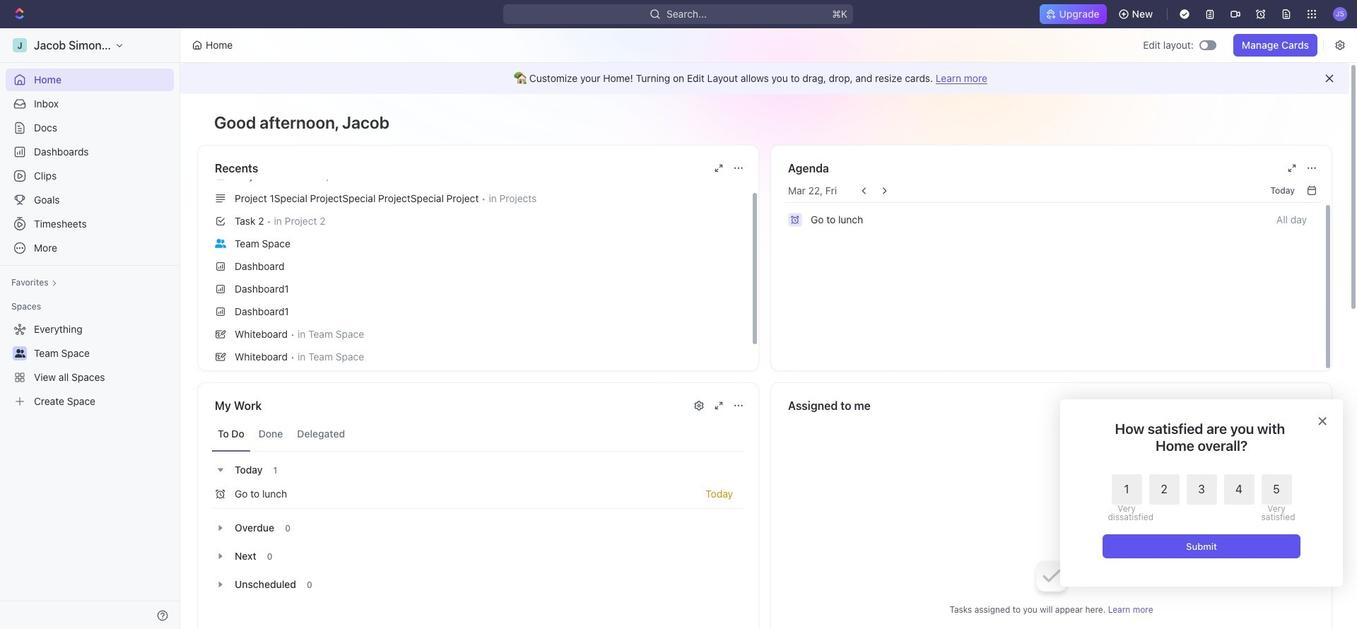 Task type: describe. For each thing, give the bounding box(es) containing it.
user group image inside sidebar navigation
[[14, 349, 25, 358]]

sidebar navigation
[[0, 28, 183, 629]]

0 vertical spatial user group image
[[215, 239, 226, 248]]



Task type: locate. For each thing, give the bounding box(es) containing it.
alert
[[180, 63, 1350, 94]]

1 horizontal spatial user group image
[[215, 239, 226, 248]]

jacob simon's workspace, , element
[[13, 38, 27, 52]]

0 horizontal spatial user group image
[[14, 349, 25, 358]]

user group image
[[215, 239, 226, 248], [14, 349, 25, 358]]

dialog
[[1061, 400, 1344, 587]]

tab list
[[212, 417, 745, 452]]

option group
[[1109, 475, 1292, 522]]

tree
[[6, 318, 174, 413]]

1 vertical spatial user group image
[[14, 349, 25, 358]]

tree inside sidebar navigation
[[6, 318, 174, 413]]



Task type: vqa. For each thing, say whether or not it's contained in the screenshot.
topmost user group icon
yes



